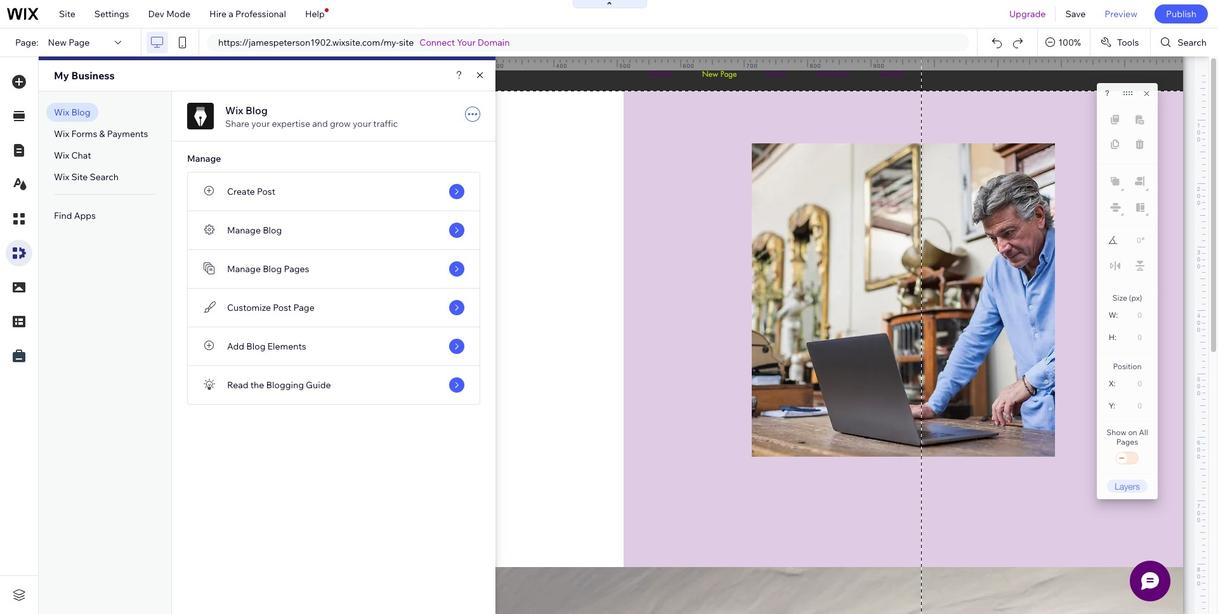 Task type: locate. For each thing, give the bounding box(es) containing it.
read the blogging guide
[[227, 379, 331, 391]]

help
[[305, 8, 325, 20]]

on
[[1128, 428, 1137, 437]]

blog up customize post page
[[263, 263, 282, 275]]

customize post page
[[227, 302, 314, 313]]

0 vertical spatial pages
[[284, 263, 309, 275]]

300
[[493, 62, 504, 69]]

wix down "wix chat"
[[54, 171, 69, 183]]

search
[[1178, 37, 1207, 48], [90, 171, 119, 183]]

wix blog share your expertise and grow your traffic
[[225, 104, 398, 129]]

search button
[[1151, 29, 1218, 56]]

100% button
[[1038, 29, 1090, 56]]

manage
[[187, 153, 221, 164], [227, 225, 261, 236], [227, 263, 261, 275]]

&
[[99, 128, 105, 140]]

read
[[227, 379, 248, 391]]

h:
[[1109, 333, 1117, 342]]

search down "publish"
[[1178, 37, 1207, 48]]

blog for wix blog share your expertise and grow your traffic
[[246, 104, 268, 117]]

manage down create
[[227, 225, 261, 236]]

manage up customize
[[227, 263, 261, 275]]

site down chat
[[71, 171, 88, 183]]

1 vertical spatial manage
[[227, 225, 261, 236]]

switch
[[1115, 450, 1140, 468]]

site up new page
[[59, 8, 75, 20]]

your right the grow
[[353, 118, 371, 129]]

wix down my
[[54, 107, 69, 118]]

mode
[[166, 8, 190, 20]]

None text field
[[1122, 306, 1147, 324], [1122, 375, 1147, 392], [1122, 397, 1147, 414], [1122, 306, 1147, 324], [1122, 375, 1147, 392], [1122, 397, 1147, 414]]

my
[[54, 69, 69, 82]]

my business
[[54, 69, 115, 82]]

None text field
[[1124, 232, 1141, 249], [1123, 329, 1147, 346], [1124, 232, 1141, 249], [1123, 329, 1147, 346]]

wix chat
[[54, 150, 91, 161]]

0 horizontal spatial page
[[69, 37, 90, 48]]

page right the new
[[69, 37, 90, 48]]

find
[[54, 210, 72, 221]]

preview
[[1105, 8, 1138, 20]]

manage for manage blog
[[227, 225, 261, 236]]

your right share
[[251, 118, 270, 129]]

0 vertical spatial site
[[59, 8, 75, 20]]

traffic
[[373, 118, 398, 129]]

pages
[[284, 263, 309, 275], [1117, 437, 1138, 447]]

1 horizontal spatial search
[[1178, 37, 1207, 48]]

wix site search
[[54, 171, 119, 183]]

publish
[[1166, 8, 1197, 20]]

settings
[[94, 8, 129, 20]]

1 vertical spatial search
[[90, 171, 119, 183]]

layers button
[[1107, 480, 1148, 493]]

publish button
[[1155, 4, 1208, 23]]

°
[[1142, 236, 1145, 245]]

pages up customize post page
[[284, 263, 309, 275]]

upgrade
[[1009, 8, 1046, 20]]

blogging
[[266, 379, 304, 391]]

800
[[810, 62, 821, 69]]

size
[[1113, 293, 1127, 303]]

new page
[[48, 37, 90, 48]]

blog up "forms"
[[71, 107, 90, 118]]

0 horizontal spatial your
[[251, 118, 270, 129]]

blog
[[246, 104, 268, 117], [71, 107, 90, 118], [263, 225, 282, 236], [263, 263, 282, 275], [246, 341, 265, 352]]

x:
[[1109, 379, 1116, 388]]

elements
[[267, 341, 306, 352]]

blog up manage blog pages
[[263, 225, 282, 236]]

customize
[[227, 302, 271, 313]]

w:
[[1109, 311, 1118, 320]]

0 vertical spatial manage
[[187, 153, 221, 164]]

1 your from the left
[[251, 118, 270, 129]]

your
[[457, 37, 476, 48]]

forms
[[71, 128, 97, 140]]

0 vertical spatial page
[[69, 37, 90, 48]]

create post
[[227, 186, 275, 197]]

1 vertical spatial pages
[[1117, 437, 1138, 447]]

500
[[620, 62, 631, 69]]

pages inside show on all pages
[[1117, 437, 1138, 447]]

layers
[[1115, 481, 1140, 492]]

0 vertical spatial search
[[1178, 37, 1207, 48]]

search down chat
[[90, 171, 119, 183]]

manage for manage
[[187, 153, 221, 164]]

1 horizontal spatial pages
[[1117, 437, 1138, 447]]

wix up share
[[225, 104, 243, 117]]

wix left chat
[[54, 150, 69, 161]]

https://jamespeterson1902.wixsite.com/my-
[[218, 37, 399, 48]]

https://jamespeterson1902.wixsite.com/my-site connect your domain
[[218, 37, 510, 48]]

blog up share
[[246, 104, 268, 117]]

post right create
[[257, 186, 275, 197]]

blog inside wix blog share your expertise and grow your traffic
[[246, 104, 268, 117]]

wix inside wix blog share your expertise and grow your traffic
[[225, 104, 243, 117]]

wix left "forms"
[[54, 128, 69, 140]]

manage down wix blog image on the top left
[[187, 153, 221, 164]]

2 vertical spatial manage
[[227, 263, 261, 275]]

blog right add
[[246, 341, 265, 352]]

1 vertical spatial post
[[273, 302, 291, 313]]

1 horizontal spatial your
[[353, 118, 371, 129]]

0 vertical spatial post
[[257, 186, 275, 197]]

search inside button
[[1178, 37, 1207, 48]]

connect
[[420, 37, 455, 48]]

chat
[[71, 150, 91, 161]]

a
[[229, 8, 233, 20]]

tools
[[1117, 37, 1139, 48]]

(px)
[[1129, 293, 1142, 303]]

your
[[251, 118, 270, 129], [353, 118, 371, 129]]

1 vertical spatial page
[[293, 302, 314, 313]]

wix for wix site search
[[54, 171, 69, 183]]

page up elements
[[293, 302, 314, 313]]

wix
[[225, 104, 243, 117], [54, 107, 69, 118], [54, 128, 69, 140], [54, 150, 69, 161], [54, 171, 69, 183]]

pages left all
[[1117, 437, 1138, 447]]

dev
[[148, 8, 164, 20]]

page
[[69, 37, 90, 48], [293, 302, 314, 313]]

site
[[59, 8, 75, 20], [71, 171, 88, 183]]

2 your from the left
[[353, 118, 371, 129]]

post
[[257, 186, 275, 197], [273, 302, 291, 313]]

0 horizontal spatial search
[[90, 171, 119, 183]]

post right customize
[[273, 302, 291, 313]]

save
[[1066, 8, 1086, 20]]

add blog elements
[[227, 341, 306, 352]]

0 horizontal spatial pages
[[284, 263, 309, 275]]



Task type: describe. For each thing, give the bounding box(es) containing it.
share
[[225, 118, 249, 129]]

show on all pages
[[1107, 428, 1148, 447]]

dev mode
[[148, 8, 190, 20]]

domain
[[478, 37, 510, 48]]

new
[[48, 37, 67, 48]]

?
[[1105, 89, 1109, 98]]

hire
[[209, 8, 227, 20]]

1 horizontal spatial page
[[293, 302, 314, 313]]

post for create
[[257, 186, 275, 197]]

grow
[[330, 118, 351, 129]]

payments
[[107, 128, 148, 140]]

400
[[556, 62, 568, 69]]

600
[[683, 62, 694, 69]]

guide
[[306, 379, 331, 391]]

show
[[1107, 428, 1127, 437]]

post for customize
[[273, 302, 291, 313]]

size (px)
[[1113, 293, 1142, 303]]

find apps
[[54, 210, 96, 221]]

wix for wix forms & payments
[[54, 128, 69, 140]]

position
[[1113, 362, 1142, 371]]

and
[[312, 118, 328, 129]]

900
[[873, 62, 885, 69]]

wix blog image
[[187, 103, 214, 129]]

wix blog
[[54, 107, 90, 118]]

? button
[[1105, 89, 1109, 98]]

100%
[[1058, 37, 1081, 48]]

1 vertical spatial site
[[71, 171, 88, 183]]

professional
[[235, 8, 286, 20]]

blog for wix blog
[[71, 107, 90, 118]]

preview button
[[1095, 0, 1147, 28]]

blog for add blog elements
[[246, 341, 265, 352]]

blog for manage blog
[[263, 225, 282, 236]]

wix for wix blog share your expertise and grow your traffic
[[225, 104, 243, 117]]

blog for manage blog pages
[[263, 263, 282, 275]]

wix for wix chat
[[54, 150, 69, 161]]

tools button
[[1091, 29, 1150, 56]]

create
[[227, 186, 255, 197]]

business
[[71, 69, 115, 82]]

hire a professional
[[209, 8, 286, 20]]

apps
[[74, 210, 96, 221]]

the
[[250, 379, 264, 391]]

add
[[227, 341, 244, 352]]

expertise
[[272, 118, 310, 129]]

700
[[746, 62, 758, 69]]

save button
[[1056, 0, 1095, 28]]

wix forms & payments
[[54, 128, 148, 140]]

site
[[399, 37, 414, 48]]

manage blog pages
[[227, 263, 309, 275]]

y:
[[1109, 402, 1115, 410]]

manage for manage blog pages
[[227, 263, 261, 275]]

all
[[1139, 428, 1148, 437]]

manage blog
[[227, 225, 282, 236]]

wix for wix blog
[[54, 107, 69, 118]]



Task type: vqa. For each thing, say whether or not it's contained in the screenshot.
Chat
yes



